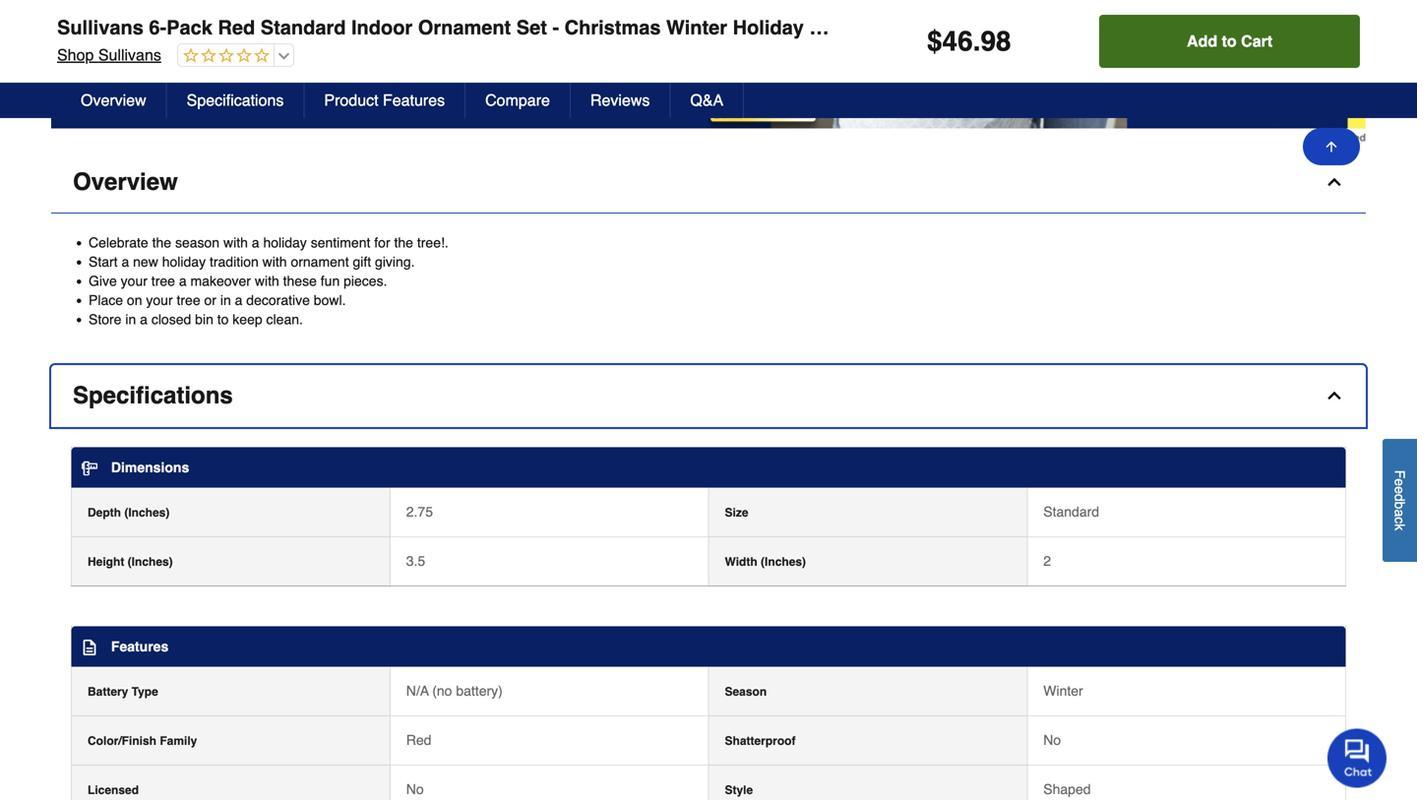 Task type: locate. For each thing, give the bounding box(es) containing it.
1 vertical spatial specifications button
[[51, 365, 1366, 427]]

0 horizontal spatial the
[[152, 234, 171, 250]]

e up d
[[1392, 478, 1408, 486]]

bin
[[195, 312, 213, 327]]

0 vertical spatial chevron up image
[[1325, 172, 1344, 192]]

features right product
[[383, 91, 445, 109]]

the up new
[[152, 234, 171, 250]]

specifications up dimensions
[[73, 382, 233, 409]]

$
[[927, 26, 942, 57]]

1 vertical spatial no
[[406, 781, 424, 797]]

standard
[[261, 16, 346, 39], [1043, 504, 1099, 519]]

1 vertical spatial standard
[[1043, 504, 1099, 519]]

features
[[383, 91, 445, 109], [111, 638, 169, 654]]

overview button down shop sullivans
[[61, 83, 167, 118]]

color/finish family
[[88, 734, 197, 748]]

compare button
[[466, 83, 571, 118]]

no
[[1043, 732, 1061, 748], [406, 781, 424, 797]]

0 horizontal spatial red
[[218, 16, 255, 39]]

with up the these
[[262, 254, 287, 270]]

standard left the indoor
[[261, 16, 346, 39]]

1 horizontal spatial in
[[220, 292, 231, 308]]

your
[[121, 273, 148, 289], [146, 292, 173, 308]]

1 the from the left
[[152, 234, 171, 250]]

-
[[552, 16, 559, 39]]

(no
[[432, 683, 452, 698]]

0 horizontal spatial standard
[[261, 16, 346, 39]]

1 vertical spatial tree
[[177, 292, 200, 308]]

shaped
[[1043, 781, 1091, 797]]

celebrate the season with a holiday sentiment for the tree!. start a new holiday tradition with ornament gift giving. give your tree a makeover with these fun pieces. place on your tree or in a decorative bowl. store in a closed bin to keep clean.
[[89, 234, 448, 327]]

for
[[374, 234, 390, 250]]

holiday down season
[[162, 254, 206, 270]]

gift
[[353, 254, 371, 270]]

98
[[981, 26, 1011, 57]]

0 vertical spatial holiday
[[263, 234, 307, 250]]

(inches) right height on the bottom
[[128, 555, 173, 569]]

standard up '2'
[[1043, 504, 1099, 519]]

1 horizontal spatial the
[[394, 234, 413, 250]]

0 vertical spatial sullivans
[[57, 16, 143, 39]]

overview for overview button to the top
[[81, 91, 146, 109]]

sentiment
[[311, 234, 370, 250]]

0 vertical spatial overview
[[81, 91, 146, 109]]

with up tradition
[[223, 234, 248, 250]]

.
[[973, 26, 981, 57]]

holiday
[[263, 234, 307, 250], [162, 254, 206, 270]]

in right or
[[220, 292, 231, 308]]

in down on
[[125, 312, 136, 327]]

1 vertical spatial your
[[146, 292, 173, 308]]

0 horizontal spatial winter
[[666, 16, 727, 39]]

1 vertical spatial features
[[111, 638, 169, 654]]

0 horizontal spatial holiday
[[162, 254, 206, 270]]

0 vertical spatial to
[[1222, 32, 1237, 50]]

clean.
[[266, 312, 303, 327]]

decoration
[[809, 16, 912, 39]]

(inches) for 2.75
[[124, 506, 170, 519]]

specifications button
[[167, 83, 304, 118], [51, 365, 1366, 427]]

1 vertical spatial with
[[262, 254, 287, 270]]

reviews button
[[571, 83, 671, 118]]

1 vertical spatial overview button
[[51, 151, 1366, 213]]

a inside the f e e d b a c k button
[[1392, 509, 1408, 517]]

1 vertical spatial sullivans
[[98, 46, 161, 64]]

specifications down zero stars image
[[187, 91, 284, 109]]

(inches) right depth
[[124, 506, 170, 519]]

1 horizontal spatial to
[[1222, 32, 1237, 50]]

features up type
[[111, 638, 169, 654]]

0 horizontal spatial to
[[217, 312, 229, 327]]

1 vertical spatial winter
[[1043, 683, 1083, 698]]

q&a
[[690, 91, 723, 109]]

overview button down q&a button
[[51, 151, 1366, 213]]

tree down new
[[151, 273, 175, 289]]

battery
[[88, 685, 128, 698]]

tree
[[151, 273, 175, 289], [177, 292, 200, 308]]

winter
[[666, 16, 727, 39], [1043, 683, 1083, 698]]

2.75
[[406, 504, 433, 519]]

to
[[1222, 32, 1237, 50], [217, 312, 229, 327]]

red
[[218, 16, 255, 39], [406, 732, 431, 748]]

(inches) for 3.5
[[128, 555, 173, 569]]

0 horizontal spatial in
[[125, 312, 136, 327]]

red up zero stars image
[[218, 16, 255, 39]]

e up b
[[1392, 486, 1408, 494]]

1 horizontal spatial features
[[383, 91, 445, 109]]

cart
[[1241, 32, 1272, 50]]

in
[[220, 292, 231, 308], [125, 312, 136, 327]]

dimensions image
[[82, 461, 97, 476]]

0 vertical spatial winter
[[666, 16, 727, 39]]

the
[[152, 234, 171, 250], [394, 234, 413, 250]]

1 vertical spatial red
[[406, 732, 431, 748]]

(inches)
[[124, 506, 170, 519], [128, 555, 173, 569], [761, 555, 806, 569]]

n/a (no battery)
[[406, 683, 503, 698]]

overview up "celebrate"
[[73, 168, 178, 195]]

1 vertical spatial specifications
[[73, 382, 233, 409]]

red down n/a
[[406, 732, 431, 748]]

set
[[516, 16, 547, 39]]

to right bin
[[217, 312, 229, 327]]

family
[[160, 734, 197, 748]]

the up giving.
[[394, 234, 413, 250]]

0 vertical spatial in
[[220, 292, 231, 308]]

width (inches)
[[725, 555, 806, 569]]

a left new
[[121, 254, 129, 270]]

pack
[[166, 16, 212, 39]]

holiday up ornament on the left of the page
[[263, 234, 307, 250]]

overview for bottommost overview button
[[73, 168, 178, 195]]

0 vertical spatial your
[[121, 273, 148, 289]]

sullivans
[[57, 16, 143, 39], [98, 46, 161, 64]]

features inside button
[[383, 91, 445, 109]]

1 vertical spatial chevron up image
[[1325, 385, 1344, 405]]

closed
[[151, 312, 191, 327]]

0 vertical spatial tree
[[151, 273, 175, 289]]

1 horizontal spatial holiday
[[263, 234, 307, 250]]

1 horizontal spatial no
[[1043, 732, 1061, 748]]

overview down shop sullivans
[[81, 91, 146, 109]]

1 vertical spatial overview
[[73, 168, 178, 195]]

1 vertical spatial to
[[217, 312, 229, 327]]

1 horizontal spatial standard
[[1043, 504, 1099, 519]]

1 chevron up image from the top
[[1325, 172, 1344, 192]]

chevron up image for specifications
[[1325, 385, 1344, 405]]

sullivans 6-pack red standard indoor ornament set - christmas winter holiday decoration
[[57, 16, 912, 39]]

to inside "button"
[[1222, 32, 1237, 50]]

2 chevron up image from the top
[[1325, 385, 1344, 405]]

depth (inches)
[[88, 506, 170, 519]]

1 vertical spatial in
[[125, 312, 136, 327]]

to right add
[[1222, 32, 1237, 50]]

6-
[[149, 16, 166, 39]]

product features
[[324, 91, 445, 109]]

sullivans down 6-
[[98, 46, 161, 64]]

0 horizontal spatial no
[[406, 781, 424, 797]]

place
[[89, 292, 123, 308]]

f e e d b a c k button
[[1383, 439, 1417, 562]]

0 vertical spatial features
[[383, 91, 445, 109]]

0 vertical spatial standard
[[261, 16, 346, 39]]

overview
[[81, 91, 146, 109], [73, 168, 178, 195]]

specifications
[[187, 91, 284, 109], [73, 382, 233, 409]]

fun
[[321, 273, 340, 289]]

color/finish
[[88, 734, 156, 748]]

these
[[283, 273, 317, 289]]

chat invite button image
[[1327, 728, 1387, 788]]

battery type
[[88, 685, 158, 698]]

tree left or
[[177, 292, 200, 308]]

your up closed
[[146, 292, 173, 308]]

a up keep
[[235, 292, 242, 308]]

a up k
[[1392, 509, 1408, 517]]

sullivans up shop sullivans
[[57, 16, 143, 39]]

width
[[725, 555, 757, 569]]

product features button
[[304, 83, 466, 118]]

with up decorative
[[255, 273, 279, 289]]

bowl.
[[314, 292, 346, 308]]

chevron up image
[[1325, 172, 1344, 192], [1325, 385, 1344, 405]]

your up on
[[121, 273, 148, 289]]

a left makeover
[[179, 273, 187, 289]]

tree!.
[[417, 234, 448, 250]]

0 vertical spatial overview button
[[61, 83, 167, 118]]



Task type: vqa. For each thing, say whether or not it's contained in the screenshot.
'F e e d b a c k'
yes



Task type: describe. For each thing, give the bounding box(es) containing it.
a up tradition
[[252, 234, 259, 250]]

1 vertical spatial holiday
[[162, 254, 206, 270]]

tradition
[[210, 254, 259, 270]]

0 vertical spatial specifications
[[187, 91, 284, 109]]

2 vertical spatial with
[[255, 273, 279, 289]]

q&a button
[[671, 83, 744, 118]]

dimensions
[[111, 459, 189, 475]]

zero stars image
[[178, 47, 269, 65]]

0 vertical spatial no
[[1043, 732, 1061, 748]]

0 vertical spatial red
[[218, 16, 255, 39]]

3.5
[[406, 553, 425, 569]]

to inside celebrate the season with a holiday sentiment for the tree!. start a new holiday tradition with ornament gift giving. give your tree a makeover with these fun pieces. place on your tree or in a decorative bowl. store in a closed bin to keep clean.
[[217, 312, 229, 327]]

pieces.
[[344, 273, 387, 289]]

b
[[1392, 501, 1408, 509]]

giving.
[[375, 254, 415, 270]]

reviews
[[590, 91, 650, 109]]

1 horizontal spatial winter
[[1043, 683, 1083, 698]]

shop
[[57, 46, 94, 64]]

add to cart button
[[1099, 15, 1360, 68]]

decorative
[[246, 292, 310, 308]]

0 vertical spatial with
[[223, 234, 248, 250]]

1 horizontal spatial red
[[406, 732, 431, 748]]

depth
[[88, 506, 121, 519]]

(inches) right the width
[[761, 555, 806, 569]]

a down on
[[140, 312, 148, 327]]

store
[[89, 312, 121, 327]]

advertisement region
[[51, 0, 1366, 143]]

season
[[725, 685, 767, 698]]

add
[[1187, 32, 1217, 50]]

start
[[89, 254, 118, 270]]

c
[[1392, 517, 1408, 524]]

$ 46 . 98
[[927, 26, 1011, 57]]

chevron up image for overview
[[1325, 172, 1344, 192]]

on
[[127, 292, 142, 308]]

compare
[[485, 91, 550, 109]]

height (inches)
[[88, 555, 173, 569]]

46
[[942, 26, 973, 57]]

style
[[725, 783, 753, 797]]

celebrate
[[89, 234, 148, 250]]

2
[[1043, 553, 1051, 569]]

season
[[175, 234, 220, 250]]

shatterproof
[[725, 734, 796, 748]]

1 e from the top
[[1392, 478, 1408, 486]]

0 horizontal spatial features
[[111, 638, 169, 654]]

1 horizontal spatial tree
[[177, 292, 200, 308]]

holiday
[[733, 16, 804, 39]]

licensed
[[88, 783, 139, 797]]

k
[[1392, 524, 1408, 530]]

or
[[204, 292, 216, 308]]

arrow up image
[[1324, 139, 1339, 154]]

d
[[1392, 494, 1408, 501]]

christmas
[[565, 16, 661, 39]]

new
[[133, 254, 158, 270]]

f e e d b a c k
[[1392, 470, 1408, 530]]

keep
[[233, 312, 262, 327]]

type
[[132, 685, 158, 698]]

ornament
[[291, 254, 349, 270]]

give
[[89, 273, 117, 289]]

2 e from the top
[[1392, 486, 1408, 494]]

f
[[1392, 470, 1408, 478]]

battery)
[[456, 683, 503, 698]]

makeover
[[190, 273, 251, 289]]

notes image
[[82, 640, 97, 655]]

n/a
[[406, 683, 429, 698]]

0 horizontal spatial tree
[[151, 273, 175, 289]]

ornament
[[418, 16, 511, 39]]

0 vertical spatial specifications button
[[167, 83, 304, 118]]

size
[[725, 506, 748, 519]]

add to cart
[[1187, 32, 1272, 50]]

product
[[324, 91, 378, 109]]

shop sullivans
[[57, 46, 161, 64]]

2 the from the left
[[394, 234, 413, 250]]

indoor
[[351, 16, 413, 39]]

height
[[88, 555, 124, 569]]



